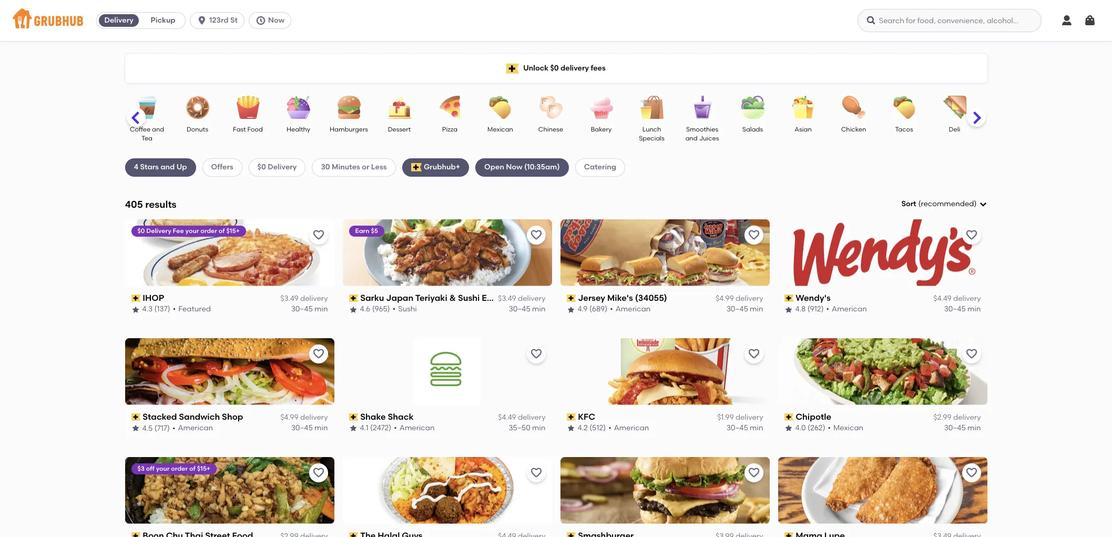 Task type: describe. For each thing, give the bounding box(es) containing it.
chicken
[[842, 126, 867, 133]]

tacos image
[[886, 96, 923, 119]]

save this restaurant button for 'wendy's logo'
[[963, 226, 982, 245]]

$3.49 delivery for sarku japan teriyaki & sushi express
[[498, 294, 546, 303]]

(137)
[[154, 305, 170, 314]]

$4.99 delivery for stacked sandwich shop
[[281, 413, 328, 422]]

stars
[[140, 163, 159, 172]]

less
[[371, 163, 387, 172]]

unlock $0 delivery fees
[[524, 64, 606, 73]]

4.6 (965)
[[360, 305, 390, 314]]

1 horizontal spatial order
[[201, 227, 217, 235]]

delivery inside delivery button
[[104, 16, 134, 25]]

save this restaurant image for stacked sandwich shop logo
[[312, 348, 325, 360]]

open now (10:35am)
[[485, 163, 560, 172]]

(10:35am)
[[525, 163, 560, 172]]

grubhub+
[[424, 163, 460, 172]]

• sushi
[[393, 305, 417, 314]]

save this restaurant button for chipotle  logo
[[963, 344, 982, 363]]

$3.49 for ihop
[[281, 294, 299, 303]]

recommended
[[921, 199, 975, 208]]

30–45 for ihop
[[291, 305, 313, 314]]

subscription pass image for mama lupe logo
[[785, 532, 794, 537]]

2 vertical spatial and
[[161, 163, 175, 172]]

and for smoothies and juices
[[686, 135, 698, 142]]

delivery button
[[97, 12, 141, 29]]

delivery for chipotle
[[954, 413, 982, 422]]

4.5 (717)
[[142, 424, 170, 433]]

0 horizontal spatial mexican
[[488, 126, 513, 133]]

shake shack
[[361, 412, 414, 422]]

• for ihop
[[173, 305, 176, 314]]

• american for wendy's
[[827, 305, 867, 314]]

min for shake shack
[[533, 424, 546, 433]]

4.0
[[796, 424, 806, 433]]

4.8 (912)
[[796, 305, 824, 314]]

tacos
[[896, 126, 914, 133]]

sort ( recommended )
[[902, 199, 977, 208]]

healthy image
[[280, 96, 317, 119]]

grubhub plus flag logo image for unlock $0 delivery fees
[[507, 63, 519, 73]]

jersey
[[578, 293, 606, 303]]

$3.49 delivery for ihop
[[281, 294, 328, 303]]

$4.49 delivery for shake shack
[[498, 413, 546, 422]]

30
[[321, 163, 330, 172]]

sarku japan teriyaki & sushi express logo image
[[343, 219, 552, 286]]

coffee and tea
[[130, 126, 164, 142]]

save this restaurant image for chipotle
[[966, 348, 978, 360]]

min for kfc
[[750, 424, 764, 433]]

4.9
[[578, 305, 588, 314]]

shake shack logo image
[[414, 338, 481, 405]]

(
[[919, 199, 921, 208]]

chinese
[[539, 126, 564, 133]]

chinese image
[[533, 96, 570, 119]]

0 horizontal spatial your
[[156, 465, 170, 472]]

coffee
[[130, 126, 151, 133]]

tea
[[142, 135, 153, 142]]

delivery for shake shack
[[518, 413, 546, 422]]

1 horizontal spatial sushi
[[458, 293, 480, 303]]

30–45 min for kfc
[[727, 424, 764, 433]]

• for stacked sandwich shop
[[173, 424, 175, 433]]

salads
[[743, 126, 764, 133]]

dessert image
[[381, 96, 418, 119]]

stacked
[[143, 412, 177, 422]]

pizza
[[442, 126, 458, 133]]

subscription pass image for stacked sandwich shop
[[131, 414, 141, 421]]

none field containing sort
[[902, 199, 988, 210]]

)
[[975, 199, 977, 208]]

star icon image for kfc
[[567, 424, 575, 433]]

asian image
[[785, 96, 822, 119]]

save this restaurant image for the halal guys logo
[[530, 466, 543, 479]]

1 horizontal spatial your
[[186, 227, 199, 235]]

4.0 (262)
[[796, 424, 826, 433]]

juices
[[700, 135, 719, 142]]

sarku
[[361, 293, 384, 303]]

kfc logo image
[[561, 338, 770, 405]]

star icon image for ihop
[[131, 305, 140, 314]]

save this restaurant button for stacked sandwich shop logo
[[309, 344, 328, 363]]

$4.49 delivery for wendy's
[[934, 294, 982, 303]]

4.2
[[578, 424, 588, 433]]

or
[[362, 163, 370, 172]]

0 vertical spatial $15+
[[226, 227, 240, 235]]

$4.99 for (34055)
[[716, 294, 734, 303]]

open
[[485, 163, 505, 172]]

results
[[145, 198, 177, 210]]

smashburger  logo image
[[561, 457, 770, 524]]

35–50
[[509, 424, 531, 433]]

delivery for ihop
[[300, 294, 328, 303]]

healthy
[[287, 126, 310, 133]]

wendy's
[[796, 293, 831, 303]]

smoothies
[[687, 126, 719, 133]]

4.3
[[142, 305, 153, 314]]

subscription pass image for wendy's
[[785, 295, 794, 302]]

(2472)
[[370, 424, 392, 433]]

delivery for wendy's
[[954, 294, 982, 303]]

american for shake shack
[[400, 424, 435, 433]]

30–45 min for jersey mike's (34055)
[[727, 305, 764, 314]]

$3 off your order of $15+
[[138, 465, 210, 472]]

pickup button
[[141, 12, 185, 29]]

4.6
[[360, 305, 371, 314]]

save this restaurant button for the halal guys logo
[[527, 463, 546, 482]]

kfc
[[578, 412, 596, 422]]

delivery for sarku japan teriyaki & sushi express
[[518, 294, 546, 303]]

min for sarku japan teriyaki & sushi express
[[533, 305, 546, 314]]

4.8
[[796, 305, 806, 314]]

express
[[482, 293, 514, 303]]

sarku japan teriyaki & sushi express
[[361, 293, 514, 303]]

save this restaurant image for kfc logo
[[748, 348, 761, 360]]

mexican image
[[482, 96, 519, 119]]

star icon image for stacked sandwich shop
[[131, 424, 140, 433]]

30–45 min for ihop
[[291, 305, 328, 314]]

the halal guys logo image
[[343, 457, 552, 524]]

deli
[[949, 126, 961, 133]]

jersey mike's (34055)
[[578, 293, 668, 303]]

(965)
[[372, 305, 390, 314]]

2 horizontal spatial $0
[[551, 64, 559, 73]]

30 minutes or less
[[321, 163, 387, 172]]

30–45 for stacked sandwich shop
[[291, 424, 313, 433]]

(689)
[[590, 305, 608, 314]]

$0 delivery
[[258, 163, 297, 172]]

star icon image for shake shack
[[349, 424, 358, 433]]

wendy's logo image
[[778, 219, 988, 286]]

30–45 for sarku japan teriyaki & sushi express
[[509, 305, 531, 314]]

save this restaurant button for shake shack logo
[[527, 344, 546, 363]]

fee
[[173, 227, 184, 235]]

$5
[[371, 227, 378, 235]]

dessert
[[388, 126, 411, 133]]

mike's
[[608, 293, 633, 303]]

• for chipotle
[[828, 424, 831, 433]]

catering
[[584, 163, 617, 172]]

4.5
[[142, 424, 153, 433]]

earn $5
[[355, 227, 378, 235]]

4.3 (137)
[[142, 305, 170, 314]]

1 vertical spatial now
[[506, 163, 523, 172]]

30–45 for jersey mike's (34055)
[[727, 305, 749, 314]]

4.1
[[360, 424, 369, 433]]

• for jersey mike's (34055)
[[610, 305, 613, 314]]

salads image
[[735, 96, 772, 119]]

jersey mike's (34055) logo image
[[561, 219, 770, 286]]

offers
[[211, 163, 233, 172]]

30–45 min for stacked sandwich shop
[[291, 424, 328, 433]]

asian
[[795, 126, 812, 133]]

save this restaurant button for "jersey mike's (34055) logo"
[[745, 226, 764, 245]]

30–45 for kfc
[[727, 424, 749, 433]]

fast food image
[[230, 96, 266, 119]]

unlock
[[524, 64, 549, 73]]

shack
[[388, 412, 414, 422]]

save this restaurant image for 'wendy's logo'
[[966, 229, 978, 241]]

now button
[[249, 12, 296, 29]]



Task type: vqa. For each thing, say whether or not it's contained in the screenshot.


Task type: locate. For each thing, give the bounding box(es) containing it.
30–45 for chipotle
[[945, 424, 966, 433]]

$2.99
[[934, 413, 952, 422]]

star icon image for jersey mike's (34055)
[[567, 305, 575, 314]]

$4.99 delivery for jersey mike's (34055)
[[716, 294, 764, 303]]

delivery for jersey mike's (34055)
[[736, 294, 764, 303]]

1 vertical spatial $4.99
[[281, 413, 299, 422]]

subscription pass image for sarku japan teriyaki & sushi express
[[349, 295, 358, 302]]

star icon image left 4.9
[[567, 305, 575, 314]]

american for stacked sandwich shop
[[178, 424, 213, 433]]

fees
[[591, 64, 606, 73]]

0 horizontal spatial order
[[171, 465, 188, 472]]

0 vertical spatial $0
[[551, 64, 559, 73]]

up
[[177, 163, 187, 172]]

star icon image left 4.5
[[131, 424, 140, 433]]

405 results
[[125, 198, 177, 210]]

sushi right &
[[458, 293, 480, 303]]

0 horizontal spatial now
[[268, 16, 285, 25]]

1 horizontal spatial $4.99
[[716, 294, 734, 303]]

stacked sandwich shop logo image
[[125, 338, 334, 405]]

svg image inside '123rd st' button
[[197, 15, 207, 26]]

0 vertical spatial order
[[201, 227, 217, 235]]

mama lupe logo image
[[778, 457, 988, 524]]

30–45 min for chipotle
[[945, 424, 982, 433]]

main navigation navigation
[[0, 0, 1113, 41]]

2 horizontal spatial delivery
[[268, 163, 297, 172]]

mexican down mexican image
[[488, 126, 513, 133]]

grubhub plus flag logo image for grubhub+
[[411, 163, 422, 172]]

1 horizontal spatial $0
[[258, 163, 266, 172]]

1 horizontal spatial $4.99 delivery
[[716, 294, 764, 303]]

0 vertical spatial grubhub plus flag logo image
[[507, 63, 519, 73]]

minutes
[[332, 163, 360, 172]]

shop
[[222, 412, 243, 422]]

$4.49 for wendy's
[[934, 294, 952, 303]]

1 vertical spatial grubhub plus flag logo image
[[411, 163, 422, 172]]

0 horizontal spatial grubhub plus flag logo image
[[411, 163, 422, 172]]

min for jersey mike's (34055)
[[750, 305, 764, 314]]

1 horizontal spatial svg image
[[1061, 14, 1074, 27]]

save this restaurant image for mama lupe logo
[[966, 466, 978, 479]]

ihop
[[143, 293, 164, 303]]

chipotle  logo image
[[778, 338, 988, 405]]

1 horizontal spatial $15+
[[226, 227, 240, 235]]

chipotle
[[796, 412, 832, 422]]

svg image inside field
[[979, 200, 988, 208]]

0 horizontal spatial delivery
[[104, 16, 134, 25]]

1 vertical spatial and
[[686, 135, 698, 142]]

smoothies and juices image
[[684, 96, 721, 119]]

delivery for $0 delivery
[[268, 163, 297, 172]]

your right fee
[[186, 227, 199, 235]]

1 vertical spatial sushi
[[398, 305, 417, 314]]

4.9 (689)
[[578, 305, 608, 314]]

$15+
[[226, 227, 240, 235], [197, 465, 210, 472]]

• american for shake shack
[[394, 424, 435, 433]]

lunch specials image
[[634, 96, 671, 119]]

star icon image for wendy's
[[785, 305, 793, 314]]

star icon image left 4.3
[[131, 305, 140, 314]]

american down jersey mike's (34055)
[[616, 305, 651, 314]]

0 vertical spatial $4.99
[[716, 294, 734, 303]]

• american
[[610, 305, 651, 314], [827, 305, 867, 314], [173, 424, 213, 433], [394, 424, 435, 433], [609, 424, 649, 433]]

of right off
[[189, 465, 196, 472]]

hamburgers
[[330, 126, 368, 133]]

deli image
[[937, 96, 974, 119]]

0 horizontal spatial $0
[[138, 227, 145, 235]]

min
[[315, 305, 328, 314], [533, 305, 546, 314], [750, 305, 764, 314], [968, 305, 982, 314], [315, 424, 328, 433], [533, 424, 546, 433], [750, 424, 764, 433], [968, 424, 982, 433]]

min for wendy's
[[968, 305, 982, 314]]

• right (689) at the bottom of the page
[[610, 305, 613, 314]]

0 vertical spatial and
[[152, 126, 164, 133]]

and up tea
[[152, 126, 164, 133]]

now inside button
[[268, 16, 285, 25]]

0 vertical spatial $4.99 delivery
[[716, 294, 764, 303]]

30–45 for wendy's
[[945, 305, 966, 314]]

1 horizontal spatial grubhub plus flag logo image
[[507, 63, 519, 73]]

35–50 min
[[509, 424, 546, 433]]

delivery for stacked sandwich shop
[[300, 413, 328, 422]]

japan
[[386, 293, 414, 303]]

save this restaurant button for kfc logo
[[745, 344, 764, 363]]

hamburgers image
[[331, 96, 368, 119]]

coffee and tea image
[[129, 96, 165, 119]]

• featured
[[173, 305, 211, 314]]

0 vertical spatial $4.49 delivery
[[934, 294, 982, 303]]

star icon image for chipotle
[[785, 424, 793, 433]]

$4.49 for shake shack
[[498, 413, 516, 422]]

star icon image left 4.0
[[785, 424, 793, 433]]

Search for food, convenience, alcohol... search field
[[858, 9, 1042, 32]]

save this restaurant button for 'smashburger  logo'
[[745, 463, 764, 482]]

• american for stacked sandwich shop
[[173, 424, 213, 433]]

30–45 min for sarku japan teriyaki & sushi express
[[509, 305, 546, 314]]

$4.99 delivery
[[716, 294, 764, 303], [281, 413, 328, 422]]

• for shake shack
[[394, 424, 397, 433]]

$3.49
[[281, 294, 299, 303], [498, 294, 516, 303]]

• american right (912)
[[827, 305, 867, 314]]

and
[[152, 126, 164, 133], [686, 135, 698, 142], [161, 163, 175, 172]]

0 horizontal spatial $3.49 delivery
[[281, 294, 328, 303]]

2 vertical spatial $0
[[138, 227, 145, 235]]

• american down 'shack'
[[394, 424, 435, 433]]

bakery
[[591, 126, 612, 133]]

star icon image for sarku japan teriyaki & sushi express
[[349, 305, 358, 314]]

pizza image
[[432, 96, 469, 119]]

$3.49 for sarku japan teriyaki & sushi express
[[498, 294, 516, 303]]

of right fee
[[219, 227, 225, 235]]

american down 'shack'
[[400, 424, 435, 433]]

• for sarku japan teriyaki & sushi express
[[393, 305, 396, 314]]

$1.99
[[718, 413, 734, 422]]

your right off
[[156, 465, 170, 472]]

2 vertical spatial delivery
[[146, 227, 171, 235]]

delivery for $0 delivery fee your order of $15+
[[146, 227, 171, 235]]

specials
[[639, 135, 665, 142]]

1 vertical spatial $4.49
[[498, 413, 516, 422]]

pickup
[[151, 16, 176, 25]]

subscription pass image
[[349, 414, 358, 421], [567, 414, 576, 421], [131, 532, 141, 537], [567, 532, 576, 537], [785, 532, 794, 537]]

0 horizontal spatial $4.99
[[281, 413, 299, 422]]

save this restaurant image for shake shack
[[530, 348, 543, 360]]

1 vertical spatial order
[[171, 465, 188, 472]]

bakery image
[[583, 96, 620, 119]]

1 horizontal spatial now
[[506, 163, 523, 172]]

min for chipotle
[[968, 424, 982, 433]]

$4.99 for shop
[[281, 413, 299, 422]]

stacked sandwich shop
[[143, 412, 243, 422]]

star icon image left 4.8
[[785, 305, 793, 314]]

subscription pass image for 'smashburger  logo'
[[567, 532, 576, 537]]

$0 for $0 delivery
[[258, 163, 266, 172]]

$3.49 delivery
[[281, 294, 328, 303], [498, 294, 546, 303]]

subscription pass image for ihop
[[131, 295, 141, 302]]

delivery for kfc
[[736, 413, 764, 422]]

$2.99 delivery
[[934, 413, 982, 422]]

and for coffee and tea
[[152, 126, 164, 133]]

0 horizontal spatial svg image
[[197, 15, 207, 26]]

$0
[[551, 64, 559, 73], [258, 163, 266, 172], [138, 227, 145, 235]]

4
[[134, 163, 138, 172]]

0 vertical spatial your
[[186, 227, 199, 235]]

svg image inside now button
[[256, 15, 266, 26]]

• for wendy's
[[827, 305, 830, 314]]

teriyaki
[[416, 293, 448, 303]]

0 horizontal spatial $3.49
[[281, 294, 299, 303]]

1 vertical spatial $15+
[[197, 465, 210, 472]]

and left up on the top
[[161, 163, 175, 172]]

0 horizontal spatial $4.49
[[498, 413, 516, 422]]

• american right '(512)'
[[609, 424, 649, 433]]

•
[[173, 305, 176, 314], [393, 305, 396, 314], [610, 305, 613, 314], [827, 305, 830, 314], [173, 424, 175, 433], [394, 424, 397, 433], [609, 424, 612, 433], [828, 424, 831, 433]]

$4.99
[[716, 294, 734, 303], [281, 413, 299, 422]]

• right '(512)'
[[609, 424, 612, 433]]

$0 right unlock at the top left of page
[[551, 64, 559, 73]]

fast
[[233, 126, 246, 133]]

• american down 'stacked sandwich shop'
[[173, 424, 213, 433]]

123rd
[[209, 16, 229, 25]]

grubhub plus flag logo image
[[507, 63, 519, 73], [411, 163, 422, 172]]

american right (912)
[[832, 305, 867, 314]]

delivery
[[104, 16, 134, 25], [268, 163, 297, 172], [146, 227, 171, 235]]

0 horizontal spatial of
[[189, 465, 196, 472]]

sushi down 'japan'
[[398, 305, 417, 314]]

american for jersey mike's (34055)
[[616, 305, 651, 314]]

save this restaurant button for mama lupe logo
[[963, 463, 982, 482]]

svg image
[[1061, 14, 1074, 27], [197, 15, 207, 26]]

sort
[[902, 199, 917, 208]]

405
[[125, 198, 143, 210]]

$0 for $0 delivery fee your order of $15+
[[138, 227, 145, 235]]

donuts image
[[179, 96, 216, 119]]

(512)
[[590, 424, 606, 433]]

&
[[450, 293, 456, 303]]

4 stars and up
[[134, 163, 187, 172]]

(912)
[[808, 305, 824, 314]]

american right '(512)'
[[614, 424, 649, 433]]

• right '(262)'
[[828, 424, 831, 433]]

delivery
[[561, 64, 589, 73], [300, 294, 328, 303], [518, 294, 546, 303], [736, 294, 764, 303], [954, 294, 982, 303], [300, 413, 328, 422], [518, 413, 546, 422], [736, 413, 764, 422], [954, 413, 982, 422]]

delivery down 'healthy'
[[268, 163, 297, 172]]

mexican right '(262)'
[[834, 424, 864, 433]]

• for kfc
[[609, 424, 612, 433]]

1 vertical spatial $4.99 delivery
[[281, 413, 328, 422]]

star icon image left 4.1
[[349, 424, 358, 433]]

1 $3.49 delivery from the left
[[281, 294, 328, 303]]

subscription pass image for boon chu thai street food logo
[[131, 532, 141, 537]]

$0 down food
[[258, 163, 266, 172]]

and down smoothies
[[686, 135, 698, 142]]

mexican
[[488, 126, 513, 133], [834, 424, 864, 433]]

1 vertical spatial mexican
[[834, 424, 864, 433]]

food
[[248, 126, 263, 133]]

subscription pass image for chipotle
[[785, 414, 794, 421]]

0 vertical spatial of
[[219, 227, 225, 235]]

your
[[186, 227, 199, 235], [156, 465, 170, 472]]

subscription pass image for jersey mike's (34055)
[[567, 295, 576, 302]]

$3
[[138, 465, 145, 472]]

0 vertical spatial mexican
[[488, 126, 513, 133]]

1 vertical spatial $0
[[258, 163, 266, 172]]

svg image
[[1084, 14, 1097, 27], [256, 15, 266, 26], [866, 15, 877, 26], [979, 200, 988, 208]]

and inside smoothies and juices
[[686, 135, 698, 142]]

chicken image
[[836, 96, 873, 119]]

star icon image left 4.2
[[567, 424, 575, 433]]

• right (912)
[[827, 305, 830, 314]]

None field
[[902, 199, 988, 210]]

min for stacked sandwich shop
[[315, 424, 328, 433]]

1 vertical spatial of
[[189, 465, 196, 472]]

4.1 (2472)
[[360, 424, 392, 433]]

123rd st button
[[190, 12, 249, 29]]

1 horizontal spatial $3.49
[[498, 294, 516, 303]]

(262)
[[808, 424, 826, 433]]

0 horizontal spatial $4.49 delivery
[[498, 413, 546, 422]]

30–45 min for wendy's
[[945, 305, 982, 314]]

boon chu thai street food logo image
[[125, 457, 334, 524]]

1 horizontal spatial delivery
[[146, 227, 171, 235]]

star icon image left '4.6'
[[349, 305, 358, 314]]

1 vertical spatial delivery
[[268, 163, 297, 172]]

0 vertical spatial now
[[268, 16, 285, 25]]

123rd st
[[209, 16, 238, 25]]

ihop  logo image
[[125, 219, 334, 286]]

0 horizontal spatial sushi
[[398, 305, 417, 314]]

1 $3.49 from the left
[[281, 294, 299, 303]]

grubhub plus flag logo image left grubhub+
[[411, 163, 422, 172]]

now right st
[[268, 16, 285, 25]]

lunch specials
[[639, 126, 665, 142]]

donuts
[[187, 126, 208, 133]]

shake
[[361, 412, 386, 422]]

• right (137)
[[173, 305, 176, 314]]

save this restaurant button
[[309, 226, 328, 245], [527, 226, 546, 245], [745, 226, 764, 245], [963, 226, 982, 245], [309, 344, 328, 363], [527, 344, 546, 363], [745, 344, 764, 363], [963, 344, 982, 363], [309, 463, 328, 482], [527, 463, 546, 482], [745, 463, 764, 482], [963, 463, 982, 482]]

(717)
[[155, 424, 170, 433]]

0 horizontal spatial $4.99 delivery
[[281, 413, 328, 422]]

1 horizontal spatial $4.49
[[934, 294, 952, 303]]

american for wendy's
[[832, 305, 867, 314]]

and inside coffee and tea
[[152, 126, 164, 133]]

1 vertical spatial your
[[156, 465, 170, 472]]

save this restaurant image
[[530, 229, 543, 241], [748, 229, 761, 241], [530, 348, 543, 360], [966, 348, 978, 360], [748, 466, 761, 479]]

• down 'shack'
[[394, 424, 397, 433]]

min for ihop
[[315, 305, 328, 314]]

save this restaurant image
[[312, 229, 325, 241], [966, 229, 978, 241], [312, 348, 325, 360], [748, 348, 761, 360], [312, 466, 325, 479], [530, 466, 543, 479], [966, 466, 978, 479]]

1 horizontal spatial of
[[219, 227, 225, 235]]

1 horizontal spatial mexican
[[834, 424, 864, 433]]

(34055)
[[635, 293, 668, 303]]

delivery left pickup
[[104, 16, 134, 25]]

• american for jersey mike's (34055)
[[610, 305, 651, 314]]

• right (717) on the bottom left
[[173, 424, 175, 433]]

2 $3.49 from the left
[[498, 294, 516, 303]]

0 vertical spatial delivery
[[104, 16, 134, 25]]

delivery left fee
[[146, 227, 171, 235]]

lunch
[[643, 126, 662, 133]]

star icon image
[[131, 305, 140, 314], [349, 305, 358, 314], [567, 305, 575, 314], [785, 305, 793, 314], [131, 424, 140, 433], [349, 424, 358, 433], [567, 424, 575, 433], [785, 424, 793, 433]]

st
[[230, 16, 238, 25]]

sandwich
[[179, 412, 220, 422]]

• mexican
[[828, 424, 864, 433]]

0 horizontal spatial $15+
[[197, 465, 210, 472]]

4.2 (512)
[[578, 424, 606, 433]]

american for kfc
[[614, 424, 649, 433]]

earn
[[355, 227, 370, 235]]

$0 down the "405"
[[138, 227, 145, 235]]

1 horizontal spatial $3.49 delivery
[[498, 294, 546, 303]]

1 vertical spatial $4.49 delivery
[[498, 413, 546, 422]]

now right the open
[[506, 163, 523, 172]]

2 $3.49 delivery from the left
[[498, 294, 546, 303]]

0 vertical spatial sushi
[[458, 293, 480, 303]]

order right fee
[[201, 227, 217, 235]]

• american down jersey mike's (34055)
[[610, 305, 651, 314]]

• american for kfc
[[609, 424, 649, 433]]

0 vertical spatial $4.49
[[934, 294, 952, 303]]

save this restaurant image for jersey mike's (34055)
[[748, 229, 761, 241]]

fast food
[[233, 126, 263, 133]]

1 horizontal spatial $4.49 delivery
[[934, 294, 982, 303]]

order right off
[[171, 465, 188, 472]]

30–45 min
[[291, 305, 328, 314], [509, 305, 546, 314], [727, 305, 764, 314], [945, 305, 982, 314], [291, 424, 328, 433], [727, 424, 764, 433], [945, 424, 982, 433]]

american down 'stacked sandwich shop'
[[178, 424, 213, 433]]

grubhub plus flag logo image left unlock at the top left of page
[[507, 63, 519, 73]]

subscription pass image
[[131, 295, 141, 302], [349, 295, 358, 302], [567, 295, 576, 302], [785, 295, 794, 302], [131, 414, 141, 421], [785, 414, 794, 421], [349, 532, 358, 537]]

• down 'japan'
[[393, 305, 396, 314]]



